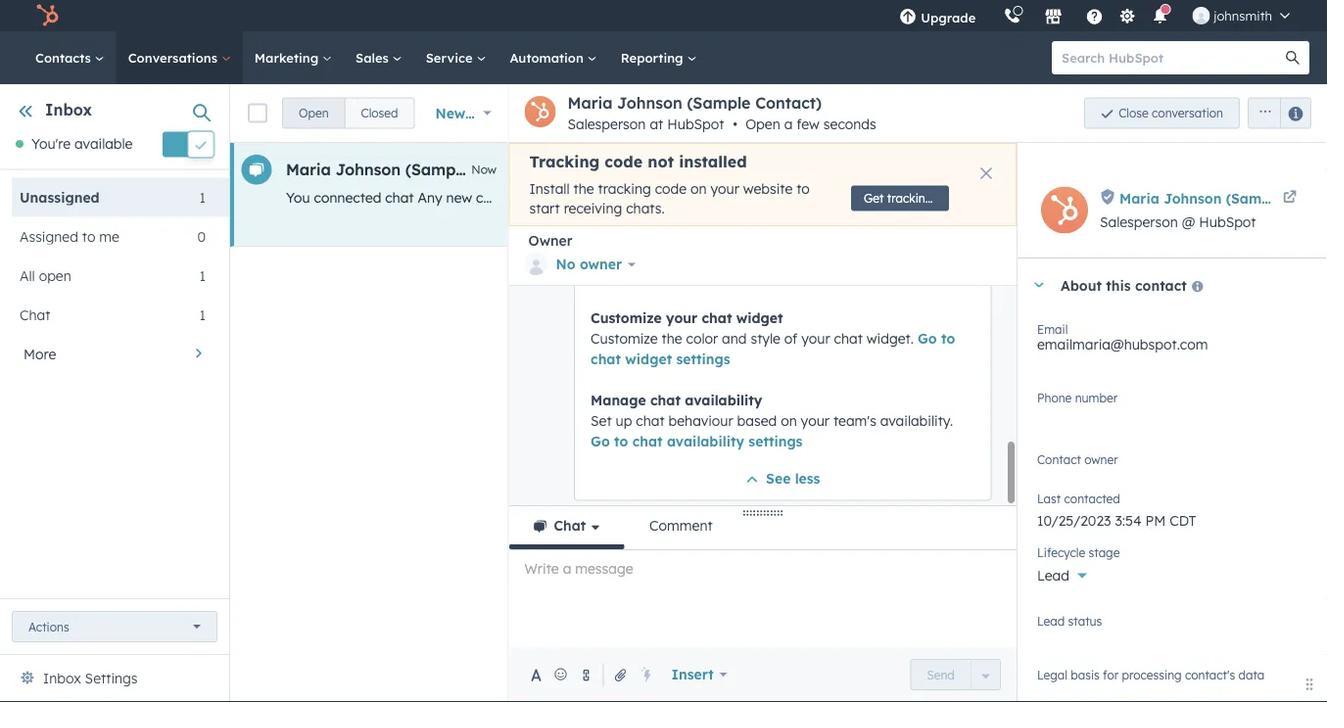 Task type: vqa. For each thing, say whether or not it's contained in the screenshot.
'Pricing music-43917789.hubspotpagebuilder.com/pricing'
no



Task type: describe. For each thing, give the bounding box(es) containing it.
at
[[650, 116, 664, 133]]

lead for lead status
[[1038, 614, 1065, 629]]

me
[[99, 228, 120, 245]]

emailmaria@hubspot.com
[[1038, 336, 1209, 353]]

maria johnson (sample contact)
[[286, 160, 540, 179]]

do inside row
[[901, 189, 918, 206]]

2 group from the left
[[1241, 97, 1312, 129]]

appear inside 🎉 any new chats on your website will appear here. choose what you'd like to do next:
[[818, 83, 865, 101]]

any inside 🎉 any new chats on your website will appear here. choose what you'd like to do next:
[[590, 83, 615, 101]]

you're available image
[[16, 140, 24, 148]]

what inside row
[[784, 189, 816, 206]]

it
[[980, 189, 988, 206]]

start
[[530, 199, 560, 217]]

0 vertical spatial and
[[787, 248, 812, 265]]

reporting link
[[609, 31, 709, 84]]

hubspot link
[[24, 4, 73, 27]]

lead status
[[1038, 614, 1103, 629]]

automation.
[[816, 248, 894, 265]]

choose inside 🎉 any new chats on your website will appear here. choose what you'd like to do next:
[[904, 83, 952, 101]]

website for will
[[741, 83, 790, 101]]

owner up last contacted
[[1061, 460, 1100, 477]]

you'd inside 🎉 any new chats on your website will appear here. choose what you'd like to do next:
[[626, 104, 661, 121]]

any inside row
[[1161, 189, 1185, 206]]

on inside install the tracking code on your website to start receiving chats.
[[691, 180, 707, 197]]

sales link
[[344, 31, 414, 84]]

a inside send a test chat from any page where the tracking code is installed.
[[627, 166, 635, 183]]

based
[[737, 413, 777, 430]]

send group
[[911, 659, 1001, 691]]

tracking code not installed
[[530, 152, 747, 171]]

owner for no owner
[[580, 256, 622, 273]]

contact owner no owner
[[1038, 452, 1119, 477]]

1 customize from the top
[[590, 310, 662, 327]]

upgrade
[[921, 9, 976, 25]]

contact
[[1136, 277, 1187, 294]]

1 horizontal spatial hubspot
[[1200, 214, 1257, 231]]

contacts link
[[24, 31, 116, 84]]

your right of
[[801, 330, 830, 348]]

you connected chat any new chats on your website will appear here. choose what you'd like to do next:  try it out  send a test chat from any page where the tracki
[[286, 189, 1328, 206]]

about
[[1061, 277, 1102, 294]]

salesperson @ hubspot
[[1100, 214, 1257, 231]]

here. inside 🎉 any new chats on your website will appear here. choose what you'd like to do next:
[[869, 83, 900, 101]]

open
[[39, 267, 71, 284]]

1 for unassigned
[[200, 188, 206, 206]]

close conversation
[[1119, 106, 1224, 121]]

behaviour
[[668, 413, 733, 430]]

conta
[[1287, 190, 1328, 207]]

calling icon image
[[1004, 8, 1021, 25]]

basis
[[1071, 668, 1100, 682]]

inbox for inbox settings
[[43, 670, 81, 687]]

johnsmith
[[1214, 7, 1273, 24]]

new inside row
[[446, 189, 472, 206]]

inbox settings
[[43, 670, 138, 687]]

all open
[[20, 267, 71, 284]]

legal
[[1038, 668, 1068, 682]]

reporting
[[621, 49, 687, 66]]

you'd inside row
[[820, 189, 854, 206]]

settings
[[85, 670, 138, 687]]

johnson for maria johnson (sample conta
[[1164, 190, 1222, 207]]

code inside button
[[936, 191, 964, 206]]

a inside maria johnson (sample contact) salesperson at hubspot • open a few seconds
[[785, 116, 793, 133]]

installed
[[679, 152, 747, 171]]

contact's
[[1186, 668, 1236, 682]]

will inside row
[[622, 189, 642, 206]]

installed.
[[590, 186, 647, 204]]

upgrade image
[[900, 9, 917, 26]]

to left 'me'
[[82, 228, 95, 245]]

availability.
[[880, 413, 953, 430]]

(sample for maria johnson (sample contact) salesperson at hubspot • open a few seconds
[[687, 93, 751, 113]]

widget.
[[867, 330, 914, 348]]

number
[[1076, 390, 1118, 405]]

website for to
[[744, 180, 793, 197]]

contacted
[[1065, 491, 1121, 506]]

maria johnson (sample contact) salesperson at hubspot • open a few seconds
[[568, 93, 877, 133]]

on inside manage chat availability set up chat behaviour based on your team's availability. go to chat availability settings
[[781, 413, 797, 430]]

color
[[686, 330, 718, 348]]

last
[[1038, 491, 1061, 506]]

a inside row
[[1054, 189, 1062, 206]]

get tracking code button
[[852, 186, 964, 211]]

phone number
[[1038, 390, 1118, 405]]

maria johnson (sample conta link
[[1120, 187, 1328, 210]]

do inside 🎉 any new chats on your website will appear here. choose what you'd like to do next:
[[708, 104, 724, 121]]

what inside 🎉 any new chats on your website will appear here. choose what you'd like to do next:
[[590, 104, 623, 121]]

will inside 🎉 any new chats on your website will appear here. choose what you'd like to do next:
[[794, 83, 814, 101]]

Last contacted text field
[[1038, 503, 1308, 534]]

no inside contact owner no owner
[[1038, 460, 1057, 477]]

email
[[1038, 322, 1068, 337]]

john smith image
[[1193, 7, 1210, 24]]

no owner button for contact owner
[[1038, 449, 1308, 481]]

to inside install the tracking code on your website to start receiving chats.
[[797, 180, 810, 197]]

maria johnson (sample conta
[[1120, 190, 1328, 207]]

new inside 🎉 any new chats on your website will appear here. choose what you'd like to do next:
[[619, 83, 645, 101]]

marketing
[[255, 49, 322, 66]]

seconds
[[824, 116, 877, 133]]

see less button
[[745, 468, 820, 493]]

maria for maria johnson (sample contact) salesperson at hubspot • open a few seconds
[[568, 93, 613, 113]]

newest
[[436, 104, 486, 122]]

you
[[286, 189, 310, 206]]

1 vertical spatial availability
[[667, 433, 744, 450]]

inbox settings link
[[43, 667, 138, 691]]

appear inside live chat from maria johnson (sample contact) with context you connected chat
any new chats on your website will appear here. choose what you'd like to do next:

try it out 
send a test chat from any page where the tracking code is installed: https://app.hubs row
[[646, 189, 693, 206]]

to inside manage chat availability set up chat behaviour based on your team's availability. go to chat availability settings
[[614, 433, 628, 450]]

the inside row
[[1269, 189, 1290, 206]]

•
[[733, 116, 738, 133]]

settings inside go to chat widget settings
[[676, 351, 730, 368]]

chats.
[[626, 199, 665, 217]]

processing
[[1122, 668, 1182, 682]]

tracking inside send a test chat from any page where the tracking code is installed.
[[867, 166, 920, 183]]

0 vertical spatial availability
[[685, 392, 762, 409]]

tracking inside button
[[888, 191, 933, 206]]

main content containing maria johnson (sample contact)
[[230, 0, 1328, 703]]

1 vertical spatial salesperson
[[1100, 214, 1179, 231]]

go inside manage chat availability set up chat behaviour based on your team's availability. go to chat availability settings
[[590, 433, 610, 450]]

close image
[[981, 168, 993, 179]]

1 for chat
[[200, 306, 206, 323]]

out
[[992, 189, 1014, 206]]

website inside row
[[568, 189, 618, 206]]

johnson for maria johnson (sample contact)
[[336, 160, 401, 179]]

no inside popup button
[[556, 256, 576, 273]]

for
[[1103, 668, 1119, 682]]

calling icon button
[[996, 3, 1029, 29]]

notifications image
[[1152, 9, 1169, 26]]

no owner
[[556, 256, 622, 273]]

more
[[24, 345, 56, 362]]

contact
[[1038, 452, 1082, 467]]

this
[[1107, 277, 1131, 294]]

lifecycle stage
[[1038, 545, 1120, 560]]

hubspot image
[[35, 4, 59, 27]]

menu containing johnsmith
[[886, 0, 1304, 31]]

🎉
[[729, 63, 743, 80]]

is
[[959, 166, 969, 183]]

(sample for maria johnson (sample contact)
[[406, 160, 469, 179]]

automation link
[[498, 31, 609, 84]]

settings inside manage chat availability set up chat behaviour based on your team's availability. go to chat availability settings
[[748, 433, 802, 450]]

marketplaces button
[[1033, 0, 1074, 31]]

closed
[[361, 106, 398, 121]]

service
[[426, 49, 477, 66]]

sales
[[356, 49, 393, 66]]

messaging
[[713, 248, 783, 265]]

code up installed.
[[605, 152, 643, 171]]

insert
[[672, 666, 714, 683]]

to inside go to chat widget settings
[[941, 330, 955, 348]]

you're
[[31, 135, 71, 153]]

send button
[[911, 659, 972, 691]]

stage
[[1089, 545, 1120, 560]]

send for send a test chat from any page where the tracking code is installed.
[[590, 166, 623, 183]]

maria for maria johnson (sample conta
[[1120, 190, 1160, 207]]

your inside 🎉 any new chats on your website will appear here. choose what you'd like to do next:
[[708, 83, 737, 101]]

the inside send a test chat from any page where the tracking code is installed.
[[842, 166, 863, 183]]

inbox for inbox
[[45, 100, 92, 120]]

legal basis for processing contact's data
[[1038, 668, 1265, 682]]

johnsmith button
[[1181, 0, 1302, 31]]

Closed button
[[344, 97, 415, 129]]

manage chat availability set up chat behaviour based on your team's availability. go to chat availability settings
[[590, 392, 953, 450]]



Task type: locate. For each thing, give the bounding box(es) containing it.
here.
[[869, 83, 900, 101], [697, 189, 728, 206]]

assigned to me
[[20, 228, 120, 245]]

0 vertical spatial any
[[590, 83, 615, 101]]

1 horizontal spatial no
[[1038, 460, 1057, 477]]

website down tracking on the top of the page
[[568, 189, 618, 206]]

what left at
[[590, 104, 623, 121]]

hubspot down 'maria johnson (sample conta' link at the right top
[[1200, 214, 1257, 231]]

1 vertical spatial go
[[590, 433, 610, 450]]

0 vertical spatial here.
[[869, 83, 900, 101]]

1 vertical spatial do
[[901, 189, 918, 206]]

0 horizontal spatial like
[[665, 104, 687, 121]]

0 vertical spatial any
[[735, 166, 758, 183]]

like right at
[[665, 104, 687, 121]]

live chat from maria johnson (sample contact) with context you connected chat
any new chats on your website will appear here. choose what you'd like to do next:

try it out 
send a test chat from any page where the tracking code is installed: https://app.hubs row
[[230, 143, 1328, 247]]

like inside 🎉 any new chats on your website will appear here. choose what you'd like to do next:
[[665, 104, 687, 121]]

where inside row
[[1226, 189, 1265, 206]]

1 horizontal spatial page
[[1189, 189, 1223, 206]]

0 horizontal spatial chats
[[476, 189, 512, 206]]

(sample up •
[[687, 93, 751, 113]]

contact) for maria johnson (sample contact)
[[474, 160, 540, 179]]

any inside send a test chat from any page where the tracking code is installed.
[[735, 166, 758, 183]]

here. inside row
[[697, 189, 728, 206]]

0 horizontal spatial new
[[446, 189, 472, 206]]

go down set on the bottom left of the page
[[590, 433, 610, 450]]

newest button
[[423, 94, 504, 133]]

1 vertical spatial manage
[[590, 392, 646, 409]]

1 vertical spatial a
[[627, 166, 635, 183]]

last contacted
[[1038, 491, 1121, 506]]

johnson up @
[[1164, 190, 1222, 207]]

johnson up at
[[617, 93, 683, 113]]

2 vertical spatial maria
[[1120, 190, 1160, 207]]

your
[[708, 83, 737, 101], [711, 180, 740, 197], [536, 189, 565, 206], [647, 248, 676, 265], [666, 310, 697, 327], [801, 330, 830, 348], [801, 413, 830, 430]]

you'd up tracking code not installed in the top of the page
[[626, 104, 661, 121]]

1 horizontal spatial no owner button
[[1038, 449, 1308, 481]]

0 horizontal spatial open
[[299, 106, 329, 121]]

choose
[[904, 83, 952, 101], [732, 189, 780, 206]]

the inside install the tracking code on your website to start receiving chats.
[[574, 180, 594, 197]]

1 vertical spatial contact)
[[474, 160, 540, 179]]

here. down installed
[[697, 189, 728, 206]]

to inside 🎉 any new chats on your website will appear here. choose what you'd like to do next:
[[690, 104, 704, 121]]

widget inside go to chat widget settings
[[625, 351, 672, 368]]

settings down based
[[748, 433, 802, 450]]

0 vertical spatial no
[[556, 256, 576, 273]]

test inside row
[[1066, 189, 1090, 206]]

0 horizontal spatial no owner button
[[525, 250, 636, 279]]

send inside send a test chat from any page where the tracking code is installed.
[[590, 166, 623, 183]]

0 vertical spatial you'd
[[626, 104, 661, 121]]

like
[[665, 104, 687, 121], [858, 189, 880, 206]]

close conversation button
[[1085, 97, 1241, 129]]

from right the not
[[700, 166, 731, 183]]

1 horizontal spatial here.
[[869, 83, 900, 101]]

help button
[[1078, 0, 1111, 31]]

go to chat widget settings
[[590, 330, 955, 368]]

page inside row
[[1189, 189, 1223, 206]]

0 horizontal spatial hubspot
[[668, 116, 725, 133]]

on inside 🎉 any new chats on your website will appear here. choose what you'd like to do next:
[[688, 83, 704, 101]]

1 horizontal spatial any
[[1161, 189, 1185, 206]]

inbox left settings
[[43, 670, 81, 687]]

send inside button
[[927, 668, 955, 682]]

and left style
[[722, 330, 747, 348]]

choose down installed
[[732, 189, 780, 206]]

any down •
[[735, 166, 758, 183]]

1 horizontal spatial chats
[[649, 83, 684, 101]]

group
[[282, 97, 415, 129], [1241, 97, 1312, 129]]

maria inside maria johnson (sample contact) salesperson at hubspot • open a few seconds
[[568, 93, 613, 113]]

1 horizontal spatial you'd
[[820, 189, 854, 206]]

go to chat availability settings link
[[590, 433, 802, 450]]

now
[[472, 162, 497, 177]]

availability up the behaviour
[[685, 392, 762, 409]]

to
[[690, 104, 704, 121], [797, 180, 810, 197], [884, 189, 897, 206], [82, 228, 95, 245], [941, 330, 955, 348], [614, 433, 628, 450]]

maria up you
[[286, 160, 331, 179]]

1 vertical spatial lead
[[1038, 614, 1065, 629]]

code left is
[[923, 166, 955, 183]]

1 vertical spatial and
[[722, 330, 747, 348]]

like up automation.
[[858, 189, 880, 206]]

send for send
[[927, 668, 955, 682]]

actions
[[28, 620, 69, 634]]

appear down the not
[[646, 189, 693, 206]]

code inside send a test chat from any page where the tracking code is installed.
[[923, 166, 955, 183]]

code down the not
[[655, 180, 687, 197]]

0 vertical spatial page
[[762, 166, 796, 183]]

open down marketing link
[[299, 106, 329, 121]]

website
[[741, 83, 790, 101], [744, 180, 793, 197], [568, 189, 618, 206]]

assigned
[[20, 228, 78, 245]]

the up receiving
[[574, 180, 594, 197]]

your inside live chat from maria johnson (sample contact) with context you connected chat
any new chats on your website will appear here. choose what you'd like to do next:

try it out 
send a test chat from any page where the tracking code is installed: https://app.hubs row
[[536, 189, 565, 206]]

open right •
[[746, 116, 781, 133]]

1 horizontal spatial and
[[787, 248, 812, 265]]

the left tracki
[[1269, 189, 1290, 206]]

your inside install the tracking code on your website to start receiving chats.
[[711, 180, 740, 197]]

1 vertical spatial you'd
[[820, 189, 854, 206]]

from
[[700, 166, 731, 183], [1127, 189, 1158, 206]]

group containing open
[[282, 97, 415, 129]]

0 horizontal spatial do
[[708, 104, 724, 121]]

1 horizontal spatial settings
[[748, 433, 802, 450]]

settings down the color
[[676, 351, 730, 368]]

and right messaging
[[787, 248, 812, 265]]

manage down receiving
[[590, 248, 643, 265]]

the
[[842, 166, 863, 183], [574, 180, 594, 197], [1269, 189, 1290, 206], [661, 330, 682, 348]]

like inside row
[[858, 189, 880, 206]]

maria for maria johnson (sample contact)
[[286, 160, 331, 179]]

2 vertical spatial send
[[927, 668, 955, 682]]

1 vertical spatial any
[[418, 189, 443, 206]]

website inside 🎉 any new chats on your website will appear here. choose what you'd like to do next:
[[741, 83, 790, 101]]

hubspot inside maria johnson (sample contact) salesperson at hubspot • open a few seconds
[[668, 116, 725, 133]]

availability down the behaviour
[[667, 433, 744, 450]]

receiving
[[564, 199, 623, 217]]

0 vertical spatial inbox
[[45, 100, 92, 120]]

(sample inside maria johnson (sample contact) salesperson at hubspot • open a few seconds
[[687, 93, 751, 113]]

widget for settings
[[625, 351, 672, 368]]

a up installed.
[[627, 166, 635, 183]]

marketing link
[[243, 31, 344, 84]]

inbox up you're available
[[45, 100, 92, 120]]

2 manage from the top
[[590, 392, 646, 409]]

test right out at the right
[[1066, 189, 1090, 206]]

chat inside send a test chat from any page where the tracking code is installed.
[[667, 166, 696, 183]]

comment button
[[625, 507, 738, 550]]

Search HubSpot search field
[[1052, 41, 1292, 74]]

tracking inside install the tracking code on your website to start receiving chats.
[[598, 180, 651, 197]]

your down installed
[[711, 180, 740, 197]]

2 lead from the top
[[1038, 614, 1065, 629]]

0 horizontal spatial any
[[735, 166, 758, 183]]

0 vertical spatial 1
[[200, 188, 206, 206]]

website down 🎉 on the right of the page
[[741, 83, 790, 101]]

and
[[787, 248, 812, 265], [722, 330, 747, 348]]

tracking right get
[[888, 191, 933, 206]]

less
[[795, 471, 820, 488]]

2 horizontal spatial johnson
[[1164, 190, 1222, 207]]

next: inside 🎉 any new chats on your website will appear here. choose what you'd like to do next:
[[728, 104, 759, 121]]

(sample for maria johnson (sample conta
[[1227, 190, 1283, 207]]

new down "now"
[[446, 189, 472, 206]]

1 for all open
[[200, 267, 206, 284]]

(sample
[[687, 93, 751, 113], [406, 160, 469, 179], [1227, 190, 1283, 207]]

you're available
[[31, 135, 133, 153]]

code down is
[[936, 191, 964, 206]]

0 horizontal spatial salesperson
[[568, 116, 646, 133]]

your inside manage chat availability set up chat behaviour based on your team's availability. go to chat availability settings
[[801, 413, 830, 430]]

1 vertical spatial customize
[[590, 330, 658, 348]]

will down tracking code not installed in the top of the page
[[622, 189, 642, 206]]

will
[[794, 83, 814, 101], [622, 189, 642, 206]]

widget up style
[[736, 310, 783, 327]]

see less
[[766, 471, 820, 488]]

1 vertical spatial chat
[[554, 517, 586, 535]]

chats inside row
[[476, 189, 512, 206]]

will up few
[[794, 83, 814, 101]]

maria down automation 'link'
[[568, 93, 613, 113]]

widget up up
[[625, 351, 672, 368]]

maria up the salesperson @ hubspot
[[1120, 190, 1160, 207]]

go right widget.
[[918, 330, 937, 348]]

where up you connected chat any new chats on your website will appear here. choose what you'd like to do next:  try it out  send a test chat from any page where the tracki
[[799, 166, 838, 183]]

customize
[[590, 310, 662, 327], [590, 330, 658, 348]]

no up last
[[1038, 460, 1057, 477]]

(sample left conta
[[1227, 190, 1283, 207]]

1 horizontal spatial a
[[785, 116, 793, 133]]

phone
[[1038, 390, 1072, 405]]

team's
[[833, 413, 876, 430]]

page up you connected chat any new chats on your website will appear here. choose what you'd like to do next:  try it out  send a test chat from any page where the tracki
[[762, 166, 796, 183]]

0 horizontal spatial any
[[418, 189, 443, 206]]

website inside install the tracking code on your website to start receiving chats.
[[744, 180, 793, 197]]

1 1 from the top
[[200, 188, 206, 206]]

to up automation.
[[884, 189, 897, 206]]

from up the salesperson @ hubspot
[[1127, 189, 1158, 206]]

0 vertical spatial johnson
[[617, 93, 683, 113]]

1 horizontal spatial appear
[[818, 83, 865, 101]]

owner inside popup button
[[580, 256, 622, 273]]

1 horizontal spatial chat
[[554, 517, 586, 535]]

0 vertical spatial next:
[[728, 104, 759, 121]]

1 horizontal spatial salesperson
[[1100, 214, 1179, 231]]

test
[[639, 166, 663, 183], [1066, 189, 1090, 206]]

do right get
[[901, 189, 918, 206]]

0 horizontal spatial widget
[[625, 351, 672, 368]]

the down seconds
[[842, 166, 863, 183]]

tracking up chats.
[[598, 180, 651, 197]]

1 horizontal spatial maria
[[568, 93, 613, 113]]

2 vertical spatial a
[[1054, 189, 1062, 206]]

where left conta
[[1226, 189, 1265, 206]]

about this contact button
[[1018, 259, 1308, 312]]

1 lead from the top
[[1038, 567, 1070, 585]]

chat inside go to chat widget settings
[[590, 351, 621, 368]]

choose down upgrade "icon"
[[904, 83, 952, 101]]

new down reporting
[[619, 83, 645, 101]]

0 horizontal spatial settings
[[676, 351, 730, 368]]

2 vertical spatial (sample
[[1227, 190, 1283, 207]]

main content
[[230, 0, 1328, 703]]

send a test chat from any page where the tracking code is installed.
[[590, 166, 969, 204]]

customize left the color
[[590, 330, 658, 348]]

0 horizontal spatial where
[[799, 166, 838, 183]]

lead button
[[1038, 557, 1308, 589]]

Open button
[[282, 97, 345, 129]]

send inside live chat from maria johnson (sample contact) with context you connected chat
any new chats on your website will appear here. choose what you'd like to do next:

try it out 
send a test chat from any page where the tracking code is installed: https://app.hubs row
[[1017, 189, 1050, 206]]

widget
[[736, 310, 783, 327], [625, 351, 672, 368]]

1 vertical spatial like
[[858, 189, 880, 206]]

group down search button
[[1241, 97, 1312, 129]]

1 horizontal spatial test
[[1066, 189, 1090, 206]]

1 vertical spatial choose
[[732, 189, 780, 206]]

0 horizontal spatial chat
[[20, 306, 50, 323]]

salesperson left @
[[1100, 214, 1179, 231]]

caret image
[[1034, 283, 1046, 288]]

next: left try
[[921, 189, 953, 206]]

choose inside row
[[732, 189, 780, 206]]

0 vertical spatial will
[[794, 83, 814, 101]]

settings image
[[1119, 8, 1136, 26]]

0 vertical spatial widget
[[736, 310, 783, 327]]

lead
[[1038, 567, 1070, 585], [1038, 614, 1065, 629]]

johnson up connected at left top
[[336, 160, 401, 179]]

chat
[[20, 306, 50, 323], [554, 517, 586, 535]]

contact) inside maria johnson (sample contact) salesperson at hubspot • open a few seconds
[[756, 93, 822, 113]]

group down sales
[[282, 97, 415, 129]]

data
[[1239, 668, 1265, 682]]

owner down receiving
[[580, 256, 622, 273]]

here. up seconds
[[869, 83, 900, 101]]

1 horizontal spatial new
[[619, 83, 645, 101]]

your down chats.
[[647, 248, 676, 265]]

open inside maria johnson (sample contact) salesperson at hubspot • open a few seconds
[[746, 116, 781, 133]]

1 horizontal spatial group
[[1241, 97, 1312, 129]]

availability
[[685, 392, 762, 409], [667, 433, 744, 450]]

johnson inside row
[[336, 160, 401, 179]]

manage up up
[[590, 392, 646, 409]]

3 1 from the top
[[200, 306, 206, 323]]

johnson for maria johnson (sample contact) salesperson at hubspot • open a few seconds
[[617, 93, 683, 113]]

a right out at the right
[[1054, 189, 1062, 206]]

next: down 🎉 on the right of the page
[[728, 104, 759, 121]]

the inside customize your chat widget customize the color and style of your chat widget.
[[661, 330, 682, 348]]

marketplaces image
[[1045, 9, 1063, 26]]

chats down "now"
[[476, 189, 512, 206]]

you'd
[[626, 104, 661, 121], [820, 189, 854, 206]]

1 vertical spatial hubspot
[[1200, 214, 1257, 231]]

your down tracking on the top of the page
[[536, 189, 565, 206]]

1 vertical spatial from
[[1127, 189, 1158, 206]]

owner for contact owner no owner
[[1085, 452, 1119, 467]]

1 vertical spatial widget
[[625, 351, 672, 368]]

1 vertical spatial 1
[[200, 267, 206, 284]]

🎉 any new chats on your website will appear here. choose what you'd like to do next:
[[590, 63, 952, 121]]

conversations link
[[116, 31, 243, 84]]

chats inside 🎉 any new chats on your website will appear here. choose what you'd like to do next:
[[649, 83, 684, 101]]

your down 🎉 on the right of the page
[[708, 83, 737, 101]]

any up the salesperson @ hubspot
[[1161, 189, 1185, 206]]

contact) for maria johnson (sample contact) salesperson at hubspot • open a few seconds
[[756, 93, 822, 113]]

chats
[[649, 83, 684, 101], [476, 189, 512, 206]]

insert button
[[659, 656, 740, 695]]

2 1 from the top
[[200, 267, 206, 284]]

connected
[[314, 189, 382, 206]]

to left •
[[690, 104, 704, 121]]

install
[[530, 180, 570, 197]]

1 horizontal spatial like
[[858, 189, 880, 206]]

open
[[299, 106, 329, 121], [746, 116, 781, 133]]

tracking up get tracking code button
[[867, 166, 920, 183]]

tracking code not installed alert
[[509, 143, 1017, 227]]

manage for manage chat availability set up chat behaviour based on your team's availability. go to chat availability settings
[[590, 392, 646, 409]]

0 horizontal spatial will
[[622, 189, 642, 206]]

lead for lead
[[1038, 567, 1070, 585]]

get tracking code
[[864, 191, 964, 206]]

0 horizontal spatial johnson
[[336, 160, 401, 179]]

1 horizontal spatial will
[[794, 83, 814, 101]]

0 vertical spatial chat
[[20, 306, 50, 323]]

go to chat widget settings link
[[590, 330, 955, 368]]

1 horizontal spatial johnson
[[617, 93, 683, 113]]

conversations
[[128, 49, 221, 66]]

appear up seconds
[[818, 83, 865, 101]]

any inside live chat from maria johnson (sample contact) with context you connected chat
any new chats on your website will appear here. choose what you'd like to do next:

try it out 
send a test chat from any page where the tracking code is installed: https://app.hubs row
[[418, 189, 443, 206]]

1 vertical spatial will
[[622, 189, 642, 206]]

0
[[197, 228, 206, 245]]

comment
[[650, 517, 713, 535]]

contact) inside row
[[474, 160, 540, 179]]

what
[[590, 104, 623, 121], [784, 189, 816, 206]]

help image
[[1086, 9, 1104, 26]]

close
[[1119, 106, 1149, 121]]

customize down no owner
[[590, 310, 662, 327]]

widget for customize
[[736, 310, 783, 327]]

0 vertical spatial no owner button
[[525, 250, 636, 279]]

contact) up install at left
[[474, 160, 540, 179]]

1 manage from the top
[[590, 248, 643, 265]]

next: inside live chat from maria johnson (sample contact) with context you connected chat
any new chats on your website will appear here. choose what you'd like to do next:

try it out 
send a test chat from any page where the tracking code is installed: https://app.hubs row
[[921, 189, 953, 206]]

page inside send a test chat from any page where the tracking code is installed.
[[762, 166, 796, 183]]

manage for manage your chat messaging and automation.
[[590, 248, 643, 265]]

search image
[[1287, 51, 1300, 65]]

1 vertical spatial any
[[1161, 189, 1185, 206]]

code
[[605, 152, 643, 171], [923, 166, 955, 183], [655, 180, 687, 197], [936, 191, 964, 206]]

a left few
[[785, 116, 793, 133]]

1 vertical spatial send
[[1017, 189, 1050, 206]]

test inside send a test chat from any page where the tracking code is installed.
[[639, 166, 663, 183]]

chat inside button
[[554, 517, 586, 535]]

2 horizontal spatial maria
[[1120, 190, 1160, 207]]

0 horizontal spatial maria
[[286, 160, 331, 179]]

unassigned
[[20, 188, 100, 206]]

no owner button down owner
[[525, 250, 636, 279]]

open inside button
[[299, 106, 329, 121]]

service link
[[414, 31, 498, 84]]

page up @
[[1189, 189, 1223, 206]]

1 horizontal spatial what
[[784, 189, 816, 206]]

1 vertical spatial settings
[[748, 433, 802, 450]]

do left •
[[708, 104, 724, 121]]

0 horizontal spatial go
[[590, 433, 610, 450]]

owner
[[580, 256, 622, 273], [1085, 452, 1119, 467], [1061, 460, 1100, 477]]

from inside send a test chat from any page where the tracking code is installed.
[[700, 166, 731, 183]]

settings
[[676, 351, 730, 368], [748, 433, 802, 450]]

next:
[[728, 104, 759, 121], [921, 189, 953, 206]]

2 customize from the top
[[590, 330, 658, 348]]

menu
[[886, 0, 1304, 31]]

1 horizontal spatial where
[[1226, 189, 1265, 206]]

johnson inside maria johnson (sample contact) salesperson at hubspot • open a few seconds
[[617, 93, 683, 113]]

0 vertical spatial hubspot
[[668, 116, 725, 133]]

0 vertical spatial choose
[[904, 83, 952, 101]]

widget inside customize your chat widget customize the color and style of your chat widget.
[[736, 310, 783, 327]]

lead left status
[[1038, 614, 1065, 629]]

to right widget.
[[941, 330, 955, 348]]

you'd left get
[[820, 189, 854, 206]]

from inside row
[[1127, 189, 1158, 206]]

your up the color
[[666, 310, 697, 327]]

salesperson inside maria johnson (sample contact) salesperson at hubspot • open a few seconds
[[568, 116, 646, 133]]

page
[[762, 166, 796, 183], [1189, 189, 1223, 206]]

tracking
[[530, 152, 600, 171]]

available
[[75, 135, 133, 153]]

1 vertical spatial what
[[784, 189, 816, 206]]

maria inside row
[[286, 160, 331, 179]]

1 group from the left
[[282, 97, 415, 129]]

owner up contacted
[[1085, 452, 1119, 467]]

where inside send a test chat from any page where the tracking code is installed.
[[799, 166, 838, 183]]

go inside go to chat widget settings
[[918, 330, 937, 348]]

no owner button for owner
[[525, 250, 636, 279]]

1 vertical spatial johnson
[[336, 160, 401, 179]]

try
[[956, 189, 976, 206]]

maria
[[568, 93, 613, 113], [286, 160, 331, 179], [1120, 190, 1160, 207]]

lead inside lead popup button
[[1038, 567, 1070, 585]]

hubspot right at
[[668, 116, 725, 133]]

the left the color
[[661, 330, 682, 348]]

1 horizontal spatial choose
[[904, 83, 952, 101]]

test up chats.
[[639, 166, 663, 183]]

actions button
[[12, 611, 218, 643]]

(sample inside row
[[406, 160, 469, 179]]

0 vertical spatial customize
[[590, 310, 662, 327]]

up
[[615, 413, 632, 430]]

no down owner
[[556, 256, 576, 273]]

(sample left "now"
[[406, 160, 469, 179]]

contact) up few
[[756, 93, 822, 113]]

0 vertical spatial what
[[590, 104, 623, 121]]

1 vertical spatial new
[[446, 189, 472, 206]]

tracking
[[867, 166, 920, 183], [598, 180, 651, 197], [888, 191, 933, 206]]

on inside row
[[516, 189, 532, 206]]

no owner button up last contacted text field
[[1038, 449, 1308, 481]]

manage
[[590, 248, 643, 265], [590, 392, 646, 409]]

0 vertical spatial go
[[918, 330, 937, 348]]

where
[[799, 166, 838, 183], [1226, 189, 1265, 206]]

0 vertical spatial a
[[785, 116, 793, 133]]

manage inside manage chat availability set up chat behaviour based on your team's availability. go to chat availability settings
[[590, 392, 646, 409]]

lead down lifecycle
[[1038, 567, 1070, 585]]

Phone number text field
[[1038, 387, 1308, 426]]

contacts
[[35, 49, 95, 66]]

chat button
[[509, 507, 625, 550]]

0 horizontal spatial contact)
[[474, 160, 540, 179]]

salesperson up tracking code not installed in the top of the page
[[568, 116, 646, 133]]

and inside customize your chat widget customize the color and style of your chat widget.
[[722, 330, 747, 348]]

code inside install the tracking code on your website to start receiving chats.
[[655, 180, 687, 197]]

lifecycle
[[1038, 545, 1086, 560]]

to inside row
[[884, 189, 897, 206]]

0 horizontal spatial page
[[762, 166, 796, 183]]

0 horizontal spatial and
[[722, 330, 747, 348]]

0 horizontal spatial from
[[700, 166, 731, 183]]

1 vertical spatial page
[[1189, 189, 1223, 206]]

conversation
[[1152, 106, 1224, 121]]



